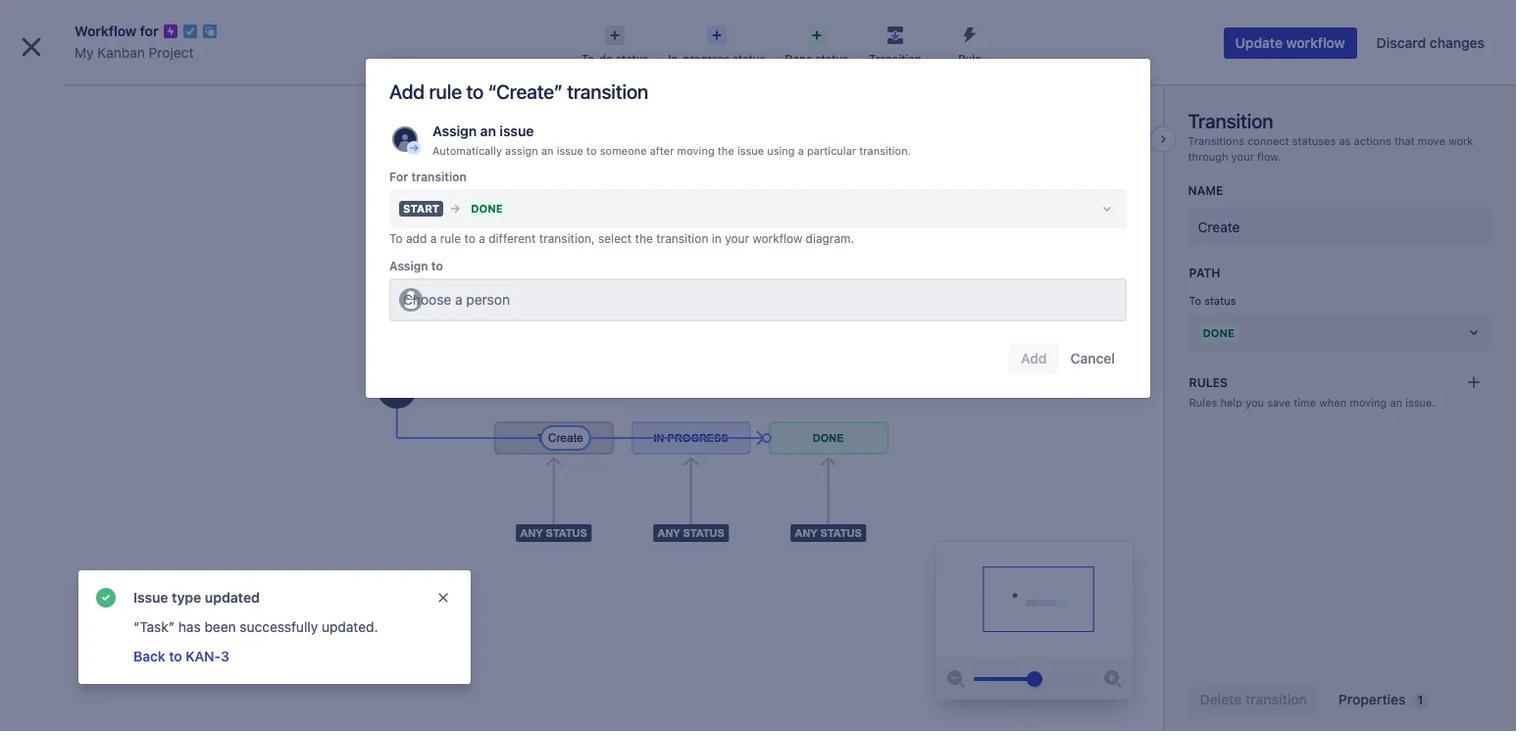Task type: locate. For each thing, give the bounding box(es) containing it.
workflow
[[1287, 34, 1345, 51], [753, 231, 803, 246]]

you're in a team-managed project
[[24, 662, 212, 677]]

1 vertical spatial your
[[725, 231, 749, 246]]

transitions
[[1188, 134, 1245, 147]]

1 vertical spatial in
[[62, 662, 72, 677]]

kanban
[[97, 44, 145, 61], [82, 85, 132, 102]]

kanban down my kanban project link
[[82, 85, 132, 102]]

transition for transition
[[869, 52, 922, 65]]

project
[[149, 44, 194, 61], [135, 85, 182, 102]]

assign
[[505, 144, 538, 157]]

an
[[480, 123, 496, 139], [541, 144, 554, 157], [1390, 396, 1403, 409]]

workflow inside add rule to "create" transition dialog
[[753, 231, 803, 246]]

0 horizontal spatial transition
[[412, 169, 467, 184]]

0 vertical spatial to
[[389, 231, 403, 246]]

your
[[1232, 150, 1254, 163], [725, 231, 749, 246]]

1 horizontal spatial in
[[712, 231, 722, 246]]

workflow for
[[75, 23, 158, 39]]

0 vertical spatial rule
[[429, 80, 462, 103]]

0 vertical spatial rules
[[1189, 376, 1228, 390]]

moving right when
[[1350, 396, 1387, 409]]

to add a rule to a different transition, select the transition in your workflow diagram.
[[389, 231, 854, 246]]

0 vertical spatial workflow
[[1287, 34, 1345, 51]]

done down the to status at the top right of page
[[1203, 326, 1235, 339]]

0 vertical spatial create
[[726, 19, 769, 35]]

1 vertical spatial workflow
[[753, 231, 803, 246]]

0 vertical spatial in
[[712, 231, 722, 246]]

1 vertical spatial transition
[[1188, 110, 1274, 132]]

transition down "automatically"
[[412, 169, 467, 184]]

successfully
[[240, 619, 318, 636]]

transition
[[869, 52, 922, 65], [1188, 110, 1274, 132]]

to-do status button
[[572, 20, 658, 67]]

transition button
[[858, 20, 933, 67]]

kan-
[[186, 648, 221, 665]]

0 vertical spatial your
[[1232, 150, 1254, 163]]

0 vertical spatial transition
[[567, 80, 649, 103]]

1 vertical spatial to
[[1189, 295, 1202, 307]]

to inside dialog
[[389, 231, 403, 246]]

rules
[[1189, 376, 1228, 390], [1189, 396, 1218, 409]]

1 horizontal spatial done
[[1203, 326, 1235, 339]]

0 vertical spatial the
[[718, 144, 734, 157]]

1 vertical spatial the
[[635, 231, 653, 246]]

0 horizontal spatial done
[[785, 52, 813, 65]]

issue
[[133, 590, 168, 606]]

to inside button
[[169, 648, 182, 665]]

update workflow
[[1235, 34, 1345, 51]]

the right the select
[[635, 231, 653, 246]]

transition up transitions
[[1188, 110, 1274, 132]]

to left add
[[389, 231, 403, 246]]

after
[[650, 144, 674, 157]]

success image
[[94, 587, 118, 610]]

kanban down workflow for
[[97, 44, 145, 61]]

my
[[75, 44, 94, 61], [59, 85, 79, 102]]

0 horizontal spatial workflow
[[753, 231, 803, 246]]

to
[[466, 80, 484, 103], [587, 144, 597, 157], [464, 231, 476, 246], [431, 259, 443, 273], [169, 648, 182, 665]]

1 vertical spatial create
[[1198, 219, 1240, 236]]

select
[[598, 231, 632, 246]]

1 horizontal spatial workflow
[[1287, 34, 1345, 51]]

to right 'back' at bottom left
[[169, 648, 182, 665]]

issue up assign
[[500, 123, 534, 139]]

1 vertical spatial assign
[[389, 259, 428, 273]]

as
[[1339, 134, 1351, 147]]

cancel button
[[1059, 343, 1127, 374]]

to for to status
[[1189, 295, 1202, 307]]

"task"
[[133, 619, 175, 636]]

1 horizontal spatial transition
[[1188, 110, 1274, 132]]

1 horizontal spatial your
[[1232, 150, 1254, 163]]

rule
[[429, 80, 462, 103], [440, 231, 461, 246]]

2 vertical spatial an
[[1390, 396, 1403, 409]]

1 horizontal spatial create
[[1198, 219, 1240, 236]]

issue
[[500, 123, 534, 139], [557, 144, 584, 157], [737, 144, 764, 157]]

transition
[[567, 80, 649, 103], [412, 169, 467, 184], [656, 231, 709, 246]]

my kanban project
[[75, 44, 194, 61], [59, 85, 182, 102]]

0 horizontal spatial to
[[389, 231, 403, 246]]

group
[[8, 359, 228, 465], [8, 359, 228, 412], [8, 412, 228, 465]]

0 vertical spatial transition
[[869, 52, 922, 65]]

2 horizontal spatial transition
[[656, 231, 709, 246]]

done status button
[[775, 20, 858, 67]]

moving right after
[[677, 144, 715, 157]]

1 vertical spatial an
[[541, 144, 554, 157]]

2 horizontal spatial an
[[1390, 396, 1403, 409]]

0 horizontal spatial transition
[[869, 52, 922, 65]]

transition right the select
[[656, 231, 709, 246]]

in right you're on the bottom left
[[62, 662, 72, 677]]

1 rules from the top
[[1189, 376, 1228, 390]]

your left flow.
[[1232, 150, 1254, 163]]

a right add
[[430, 231, 437, 246]]

an up "automatically"
[[480, 123, 496, 139]]

your down the for transition element
[[725, 231, 749, 246]]

0 vertical spatial my
[[75, 44, 94, 61]]

0 vertical spatial my kanban project
[[75, 44, 194, 61]]

project down for
[[149, 44, 194, 61]]

0 horizontal spatial assign
[[389, 259, 428, 273]]

1 vertical spatial done
[[1203, 326, 1235, 339]]

you're
[[24, 662, 59, 677]]

assign up "automatically"
[[433, 123, 477, 139]]

path
[[1189, 266, 1221, 281]]

done right in-progress status
[[785, 52, 813, 65]]

a right using
[[798, 144, 804, 157]]

transition inside transition transitions connect statuses as actions that move work through your flow.
[[1188, 110, 1274, 132]]

project down my kanban project link
[[135, 85, 182, 102]]

time
[[1294, 396, 1316, 409]]

create
[[726, 19, 769, 35], [1198, 219, 1240, 236]]

an right assign
[[541, 144, 554, 157]]

transition left the rule
[[869, 52, 922, 65]]

0 horizontal spatial your
[[725, 231, 749, 246]]

help
[[1221, 396, 1243, 409]]

0 vertical spatial moving
[[677, 144, 715, 157]]

update workflow button
[[1224, 27, 1357, 59]]

back to kan-3
[[133, 648, 229, 665]]

1 vertical spatial rule
[[440, 231, 461, 246]]

assign
[[433, 123, 477, 139], [389, 259, 428, 273]]

dismiss image
[[436, 590, 451, 606]]

in down the for transition element
[[712, 231, 722, 246]]

done inside to status element
[[1203, 326, 1235, 339]]

assign to
[[389, 259, 443, 273]]

to down path
[[1189, 295, 1202, 307]]

1 vertical spatial rules
[[1189, 396, 1218, 409]]

an left issue.
[[1390, 396, 1403, 409]]

my kanban project down my kanban project link
[[59, 85, 182, 102]]

jira software image
[[51, 16, 183, 39], [51, 16, 183, 39]]

automatically
[[433, 144, 502, 157]]

issue right assign
[[557, 144, 584, 157]]

someone
[[600, 144, 647, 157]]

create up in-progress status
[[726, 19, 769, 35]]

to left "create"
[[466, 80, 484, 103]]

workflow down the for transition element
[[753, 231, 803, 246]]

transition transitions connect statuses as actions that move work through your flow.
[[1188, 110, 1474, 163]]

the inside assign an issue automatically assign an issue to someone after moving the issue using a particular transition.
[[718, 144, 734, 157]]

to left someone
[[587, 144, 597, 157]]

do
[[599, 52, 613, 65]]

your inside transition transitions connect statuses as actions that move work through your flow.
[[1232, 150, 1254, 163]]

to
[[389, 231, 403, 246], [1189, 295, 1202, 307]]

issue left using
[[737, 144, 764, 157]]

status
[[616, 52, 649, 65], [733, 52, 766, 65], [816, 52, 848, 65], [1205, 295, 1236, 307]]

project
[[173, 662, 212, 677]]

0 horizontal spatial issue
[[500, 123, 534, 139]]

assign an issue automatically assign an issue to someone after moving the issue using a particular transition.
[[433, 123, 911, 157]]

1 horizontal spatial transition
[[567, 80, 649, 103]]

0 horizontal spatial the
[[635, 231, 653, 246]]

to inside assign an issue automatically assign an issue to someone after moving the issue using a particular transition.
[[587, 144, 597, 157]]

cancel
[[1071, 350, 1115, 367]]

in inside add rule to "create" transition dialog
[[712, 231, 722, 246]]

using
[[767, 144, 795, 157]]

0 vertical spatial assign
[[433, 123, 477, 139]]

zoom in image
[[1101, 668, 1125, 692]]

transition down do
[[567, 80, 649, 103]]

to-do status
[[582, 52, 649, 65]]

in-progress status button
[[658, 20, 775, 67]]

the
[[718, 144, 734, 157], [635, 231, 653, 246]]

transition inside popup button
[[869, 52, 922, 65]]

assign down add
[[389, 259, 428, 273]]

1 horizontal spatial the
[[718, 144, 734, 157]]

2 rules from the top
[[1189, 396, 1218, 409]]

to-
[[582, 52, 599, 65]]

back
[[133, 648, 165, 665]]

rules for rules help you save time when moving an issue.
[[1189, 396, 1218, 409]]

actions
[[1354, 134, 1392, 147]]

for transition element
[[389, 189, 1127, 228]]

assign inside assign an issue automatically assign an issue to someone after moving the issue using a particular transition.
[[433, 123, 477, 139]]

create down name
[[1198, 219, 1240, 236]]

to for to add a rule to a different transition, select the transition in your workflow diagram.
[[389, 231, 403, 246]]

0 vertical spatial done
[[785, 52, 813, 65]]

the left using
[[718, 144, 734, 157]]

my kanban project down for
[[75, 44, 194, 61]]

1 horizontal spatial issue
[[557, 144, 584, 157]]

0 horizontal spatial an
[[480, 123, 496, 139]]

1 horizontal spatial to
[[1189, 295, 1202, 307]]

0 vertical spatial project
[[149, 44, 194, 61]]

rule
[[958, 52, 982, 65]]

done inside popup button
[[785, 52, 813, 65]]

rules left help
[[1189, 396, 1218, 409]]

1 vertical spatial moving
[[1350, 396, 1387, 409]]

done
[[785, 52, 813, 65], [1203, 326, 1235, 339]]

done status
[[785, 52, 848, 65]]

0 horizontal spatial create
[[726, 19, 769, 35]]

you
[[1246, 396, 1264, 409]]

done for done status
[[785, 52, 813, 65]]

0 vertical spatial kanban
[[97, 44, 145, 61]]

"task" has been successfully updated.
[[133, 619, 378, 636]]

workflow inside button
[[1287, 34, 1345, 51]]

workflow right update at the top of page
[[1287, 34, 1345, 51]]

issue type updated
[[133, 590, 260, 606]]

that
[[1395, 134, 1415, 147]]

rules up help
[[1189, 376, 1228, 390]]

0 horizontal spatial moving
[[677, 144, 715, 157]]

in
[[712, 231, 722, 246], [62, 662, 72, 677]]

1 vertical spatial transition
[[412, 169, 467, 184]]

1 horizontal spatial assign
[[433, 123, 477, 139]]



Task type: vqa. For each thing, say whether or not it's contained in the screenshot.
1
yes



Task type: describe. For each thing, give the bounding box(es) containing it.
a inside assign an issue automatically assign an issue to someone after moving the issue using a particular transition.
[[798, 144, 804, 157]]

flow.
[[1257, 150, 1281, 163]]

create button
[[714, 12, 781, 43]]

"create"
[[488, 80, 563, 103]]

1 vertical spatial kanban
[[82, 85, 132, 102]]

moving inside assign an issue automatically assign an issue to someone after moving the issue using a particular transition.
[[677, 144, 715, 157]]

learn more button
[[86, 689, 150, 704]]

add
[[389, 80, 425, 103]]

discard
[[1377, 34, 1426, 51]]

a left the team-
[[75, 662, 82, 677]]

my kanban project link
[[75, 41, 194, 65]]

rules help you save time when moving an issue.
[[1189, 396, 1436, 409]]

transition.
[[859, 144, 911, 157]]

you're in the workflow viewfinder, use the arrow keys to move it element
[[936, 542, 1132, 660]]

zoom out image
[[944, 668, 968, 692]]

create banner
[[0, 0, 1516, 55]]

properties
[[1339, 692, 1406, 708]]

Zoom level range field
[[974, 660, 1095, 699]]

team-
[[85, 662, 118, 677]]

connect
[[1248, 134, 1289, 147]]

progress
[[683, 52, 730, 65]]

to status element
[[1189, 313, 1493, 352]]

assign for an
[[433, 123, 477, 139]]

save
[[1267, 396, 1291, 409]]

in-progress status
[[668, 52, 766, 65]]

has
[[178, 619, 201, 636]]

through
[[1188, 150, 1229, 163]]

1 horizontal spatial an
[[541, 144, 554, 157]]

when
[[1319, 396, 1347, 409]]

transition,
[[539, 231, 595, 246]]

2 horizontal spatial issue
[[737, 144, 764, 157]]

managed
[[118, 662, 169, 677]]

1 vertical spatial my kanban project
[[59, 85, 182, 102]]

diagram.
[[806, 231, 854, 246]]

learn more
[[86, 689, 150, 703]]

status left transition popup button
[[816, 52, 848, 65]]

assign for to
[[389, 259, 428, 273]]

add rule image
[[1466, 375, 1482, 390]]

update
[[1235, 34, 1283, 51]]

3
[[221, 648, 229, 665]]

1 horizontal spatial moving
[[1350, 396, 1387, 409]]

more
[[121, 689, 150, 703]]

open image
[[1462, 321, 1486, 344]]

updated.
[[322, 619, 378, 636]]

add rule to "create" transition dialog
[[366, 59, 1151, 398]]

1 vertical spatial my
[[59, 85, 79, 102]]

create inside button
[[726, 19, 769, 35]]

0 horizontal spatial in
[[62, 662, 72, 677]]

2 vertical spatial transition
[[656, 231, 709, 246]]

done for done
[[1203, 326, 1235, 339]]

particular
[[807, 144, 856, 157]]

add
[[406, 231, 427, 246]]

in-
[[668, 52, 683, 65]]

status down create button
[[733, 52, 766, 65]]

back to kan-3 link
[[133, 648, 229, 665]]

for
[[140, 23, 158, 39]]

been
[[204, 619, 236, 636]]

back to kan-3 button
[[131, 645, 231, 669]]

statuses
[[1293, 134, 1336, 147]]

different
[[489, 231, 536, 246]]

for
[[389, 169, 408, 184]]

a left different
[[479, 231, 485, 246]]

to left different
[[464, 231, 476, 246]]

primary element
[[12, 0, 1144, 55]]

add rule to "create" transition
[[389, 80, 649, 103]]

move
[[1418, 134, 1446, 147]]

issue.
[[1406, 396, 1436, 409]]

your inside add rule to "create" transition dialog
[[725, 231, 749, 246]]

rules for rules
[[1189, 376, 1228, 390]]

for transition
[[389, 169, 467, 184]]

status right do
[[616, 52, 649, 65]]

work
[[1449, 134, 1474, 147]]

learn
[[86, 689, 118, 703]]

discard changes
[[1377, 34, 1485, 51]]

status down path
[[1205, 295, 1236, 307]]

Search field
[[1144, 12, 1340, 43]]

transition for transition transitions connect statuses as actions that move work through your flow.
[[1188, 110, 1274, 132]]

1 vertical spatial project
[[135, 85, 182, 102]]

workflow
[[75, 23, 136, 39]]

close workflow editor image
[[16, 31, 47, 63]]

type
[[172, 590, 201, 606]]

to down the for transition
[[431, 259, 443, 273]]

discard changes button
[[1365, 27, 1497, 59]]

0 vertical spatial an
[[480, 123, 496, 139]]

1
[[1418, 693, 1424, 708]]

rule button
[[933, 20, 1007, 67]]

updated
[[205, 590, 260, 606]]

changes
[[1430, 34, 1485, 51]]

to status
[[1189, 295, 1236, 307]]

name
[[1188, 184, 1223, 199]]



